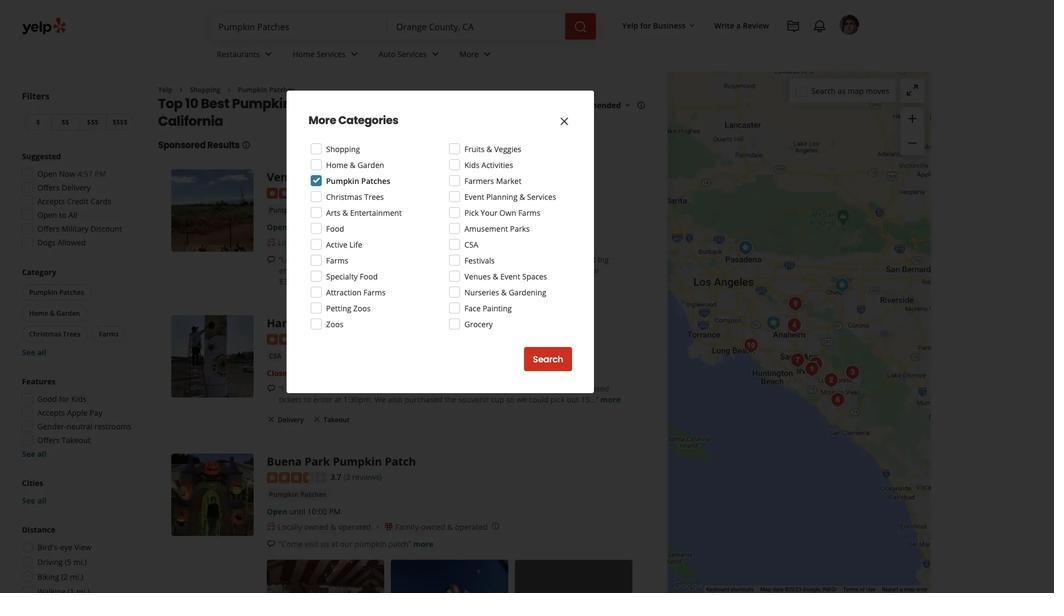 Task type: locate. For each thing, give the bounding box(es) containing it.
reviews)
[[357, 187, 386, 198], [352, 472, 382, 482]]

1 vertical spatial yelp
[[158, 85, 172, 94]]

write a review
[[714, 20, 769, 30]]

neutral
[[67, 421, 92, 432]]

accepts for accepts apple pay
[[37, 407, 65, 418]]

pm right 4:57
[[95, 169, 106, 179]]

search image
[[574, 20, 587, 34]]

home & garden up (92
[[326, 160, 384, 170]]

amusement
[[465, 223, 508, 234]]

this up the few
[[317, 254, 330, 264]]

1 horizontal spatial more
[[413, 538, 434, 549]]

not
[[542, 254, 555, 264]]

more inside the business categories element
[[460, 49, 479, 59]]

0 vertical spatial see
[[22, 347, 35, 357]]

24 chevron down v2 image inside restaurants link
[[262, 47, 275, 61]]

24 chevron down v2 image inside more link
[[481, 47, 494, 61]]

the original manassero farms market image
[[805, 353, 827, 375]]

"come visit us at our pumpkin patch" more
[[279, 538, 434, 549]]

2 24 chevron down v2 image from the left
[[348, 47, 361, 61]]

pumpkin patches link down 4.9 star rating image
[[267, 204, 328, 215]]

search inside button
[[533, 353, 563, 365]]

all down offers takeout
[[37, 449, 47, 459]]

all for features
[[37, 449, 47, 459]]

0 vertical spatial kids
[[465, 160, 480, 170]]

&
[[487, 144, 492, 154], [350, 160, 356, 170], [520, 191, 525, 202], [343, 207, 348, 218], [331, 237, 336, 247], [493, 271, 498, 281], [501, 287, 507, 297], [50, 309, 55, 318], [331, 521, 336, 532], [447, 521, 453, 532]]

1 vertical spatial zoos
[[326, 319, 344, 329]]

patches down restaurants link
[[269, 85, 295, 94]]

christmas down home & garden button
[[29, 329, 61, 339]]

0 horizontal spatial christmas
[[29, 329, 61, 339]]

restaurants link
[[208, 40, 284, 71]]

offers for offers military discount
[[37, 223, 60, 234]]

operated for farms
[[338, 237, 371, 247]]

out
[[567, 394, 579, 404]]

distance
[[22, 524, 55, 535]]

1 horizontal spatial 16 info v2 image
[[637, 101, 646, 110]]

souvenir
[[458, 394, 489, 404]]

& up (92
[[350, 160, 356, 170]]

patches up (92 reviews) link
[[361, 175, 390, 186]]

pa's pumpkin patch image
[[740, 335, 762, 357]]

pumpkin patches link down 3.7 star rating "image"
[[267, 489, 328, 500]]

16 close v2 image
[[267, 415, 276, 424], [313, 415, 321, 424]]

1 16 close v2 image from the left
[[267, 415, 276, 424]]

we
[[517, 394, 527, 404]]

business
[[653, 20, 686, 30]]

16 close v2 image up buena
[[267, 415, 276, 424]]

1 see from the top
[[22, 347, 35, 357]]

$ button
[[24, 114, 51, 130]]

0 vertical spatial the
[[401, 265, 412, 275]]

16 locally owned v2 image
[[267, 522, 276, 531]]

takeout down neutral
[[62, 435, 91, 445]]

buena park pumpkin patch
[[267, 454, 416, 469]]

owned down 9:00
[[304, 237, 329, 247]]

see all down cities
[[22, 495, 47, 506]]

operated
[[338, 237, 371, 247], [338, 521, 371, 532], [455, 521, 488, 532]]

1 vertical spatial see
[[22, 449, 35, 459]]

2 vertical spatial see all
[[22, 495, 47, 506]]

more link right '15…"'
[[601, 394, 621, 404]]

open for open to all
[[37, 210, 57, 220]]

3 24 chevron down v2 image from the left
[[429, 47, 442, 61]]

more for more categories
[[309, 113, 336, 128]]

1 24 chevron down v2 image from the left
[[262, 47, 275, 61]]

2 vertical spatial more link
[[413, 538, 434, 549]]

more link for "come visit us at our pumpkin patch"
[[413, 538, 434, 549]]

more link down that
[[305, 276, 325, 286]]

home inside the business categories element
[[293, 49, 315, 59]]

group containing cities
[[22, 477, 136, 506]]

0 vertical spatial mi.)
[[73, 557, 87, 567]]

zoos up tanaka
[[353, 303, 371, 313]]

home inside button
[[29, 309, 48, 318]]

keyboard
[[706, 586, 729, 593]]

offers up the dogs at left top
[[37, 223, 60, 234]]

0 vertical spatial more
[[305, 276, 325, 286]]

1 locally owned & operated from the top
[[278, 237, 371, 247]]

home for home services link
[[293, 49, 315, 59]]

now
[[59, 169, 75, 179]]

1 vertical spatial pumpkin patches link
[[267, 204, 328, 215]]

& right fruits
[[487, 144, 492, 154]]

until up we
[[372, 383, 388, 393]]

more up county,
[[460, 49, 479, 59]]

christmas trees down home & garden button
[[29, 329, 80, 339]]

mi.) for biking (2 mi.)
[[70, 572, 83, 582]]

hana field by tanaka farms image
[[787, 350, 809, 371]]

2 all from the top
[[37, 449, 47, 459]]

photo
[[342, 265, 363, 275]]

patches up the '10:00' on the left of page
[[300, 489, 326, 499]]

open up 16 locally owned v2 icon
[[267, 222, 287, 232]]

active
[[326, 239, 348, 250]]

0 horizontal spatial trees
[[63, 329, 80, 339]]

group
[[901, 107, 925, 155], [19, 151, 136, 251], [20, 267, 136, 358], [19, 376, 136, 459], [22, 477, 136, 506]]

1 vertical spatial food
[[360, 271, 378, 281]]

option group
[[19, 524, 136, 593]]

open now 4:57 pm
[[37, 169, 106, 179]]

1 horizontal spatial map
[[904, 586, 915, 593]]

big right too
[[571, 254, 582, 264]]

pay
[[89, 407, 102, 418]]

at
[[335, 394, 342, 404], [331, 538, 338, 549]]

1 vertical spatial garden
[[56, 309, 80, 318]]

1 vertical spatial locally
[[278, 521, 302, 532]]

2 16 speech v2 image from the top
[[267, 384, 276, 393]]

0 vertical spatial delivery
[[62, 182, 91, 193]]

16 speech v2 image down 16 locally owned v2 icon
[[267, 255, 276, 264]]

results
[[207, 139, 240, 151]]

2 vertical spatial home
[[29, 309, 48, 318]]

yelp left 16 chevron right v2 image
[[158, 85, 172, 94]]

until left the '10:00' on the left of page
[[289, 506, 305, 516]]

entertainment
[[350, 207, 402, 218]]

0 horizontal spatial to
[[59, 210, 66, 220]]

pm right the '10:00' on the left of page
[[329, 506, 341, 516]]

moves
[[866, 86, 890, 96]]

0 horizontal spatial map
[[848, 86, 864, 96]]

garden inside button
[[56, 309, 80, 318]]

1 horizontal spatial csa
[[465, 239, 478, 250]]

0 horizontal spatial big
[[571, 254, 582, 264]]

& down venues & event spaces
[[501, 287, 507, 297]]

2 16 close v2 image from the left
[[313, 415, 321, 424]]

biking (2 mi.)
[[37, 572, 83, 582]]

4 24 chevron down v2 image from the left
[[481, 47, 494, 61]]

accepts apple pay
[[37, 407, 102, 418]]

0 horizontal spatial more
[[309, 113, 336, 128]]

map right "as"
[[848, 86, 864, 96]]

locally owned & operated up the '"love that this pumpkin'
[[278, 237, 371, 247]]

1 all from the top
[[37, 347, 47, 357]]

0 vertical spatial pumpkin patches button
[[267, 204, 328, 215]]

0 vertical spatial takeout
[[324, 415, 350, 424]]

a left the few
[[321, 265, 325, 275]]

2 locally from the top
[[278, 521, 302, 532]]

2 see all from the top
[[22, 449, 47, 459]]

0 horizontal spatial 16 close v2 image
[[267, 415, 276, 424]]

and left i
[[469, 383, 483, 393]]

3 see all button from the top
[[22, 495, 47, 506]]

pumpkin city's pumpkin farm image
[[842, 362, 864, 384], [820, 369, 842, 391]]

1 horizontal spatial big
[[598, 254, 609, 264]]

0 vertical spatial christmas trees
[[326, 191, 384, 202]]

mi.) for driving (5 mi.)
[[73, 557, 87, 567]]

dogs
[[37, 237, 55, 248]]

patches up 9:00
[[300, 205, 326, 214]]

locally for buena
[[278, 521, 302, 532]]

2 vertical spatial all
[[37, 495, 47, 506]]

accepts credit cards
[[37, 196, 111, 206]]

pumpkin
[[332, 254, 366, 264], [355, 538, 387, 549]]

event up pick
[[465, 191, 484, 202]]

search left "as"
[[812, 86, 836, 96]]

0 vertical spatial more link
[[305, 276, 325, 286]]

food up active
[[326, 223, 344, 234]]

report a map error link
[[882, 586, 928, 593]]

"love that this pumpkin
[[279, 254, 366, 264]]

1 vertical spatial delivery
[[278, 415, 304, 424]]

pumpkin inside group
[[29, 288, 58, 297]]

2 vertical spatial see all button
[[22, 495, 47, 506]]

1 horizontal spatial services
[[398, 49, 427, 59]]

1 16 speech v2 image from the top
[[267, 255, 276, 264]]

0 vertical spatial more
[[460, 49, 479, 59]]

trees up entertainment
[[364, 191, 384, 202]]

food up attraction farms on the left
[[360, 271, 378, 281]]

the down was
[[401, 265, 412, 275]]

see down cities
[[22, 495, 35, 506]]

group containing suggested
[[19, 151, 136, 251]]

write a review link
[[710, 15, 774, 35]]

1 horizontal spatial 16 close v2 image
[[313, 415, 321, 424]]

locally owned & operated for park
[[278, 521, 371, 532]]

until for buena park pumpkin patch
[[289, 506, 305, 516]]

more left the 'categories'
[[309, 113, 336, 128]]

0 horizontal spatial services
[[317, 49, 346, 59]]

data
[[773, 586, 784, 593]]

pumpkin patches button
[[267, 204, 328, 215], [22, 284, 91, 301], [267, 489, 328, 500]]

0 vertical spatial locally owned & operated
[[278, 237, 371, 247]]

16 speech v2 image
[[267, 255, 276, 264], [267, 384, 276, 393]]

home services
[[293, 49, 346, 59]]

©2023
[[785, 586, 802, 593]]

1 vertical spatial search
[[533, 353, 563, 365]]

christmas inside button
[[29, 329, 61, 339]]

for inside button
[[640, 20, 651, 30]]

mi.) right (5
[[73, 557, 87, 567]]

pumpkin inside more categories dialog
[[326, 175, 359, 186]]

1 vertical spatial trees
[[63, 329, 80, 339]]

pm for buena
[[329, 506, 341, 516]]

patch"
[[389, 538, 411, 549]]

filters
[[22, 90, 50, 102]]

2 see all button from the top
[[22, 449, 47, 459]]

1 vertical spatial home
[[326, 160, 348, 170]]

garden up the christmas trees button
[[56, 309, 80, 318]]

0 vertical spatial event
[[465, 191, 484, 202]]

3 offers from the top
[[37, 435, 60, 445]]

1 horizontal spatial search
[[812, 86, 836, 96]]

1 vertical spatial christmas
[[29, 329, 61, 339]]

$
[[36, 118, 40, 127]]

eye
[[60, 542, 72, 552]]

biking
[[37, 572, 59, 582]]

info icon image
[[466, 237, 475, 246], [466, 237, 475, 246], [491, 522, 500, 530], [491, 522, 500, 530]]

saturday
[[522, 383, 554, 393]]

24 chevron down v2 image inside home services link
[[348, 47, 361, 61]]

1 vertical spatial shopping
[[326, 144, 360, 154]]

reviews) up entertainment
[[357, 187, 386, 198]]

notifications image
[[813, 20, 826, 33]]

see all up cities
[[22, 449, 47, 459]]

locally
[[278, 237, 302, 247], [278, 521, 302, 532]]

at right enter
[[335, 394, 342, 404]]

the inside "i never knew this existed until recently! my husband and i came on saturday and purchased tickets to enter at 1:30pm. we also purchased the souvenir cup so we could pick out 15…"
[[445, 394, 456, 404]]

farmakis farms image
[[827, 389, 849, 411]]

0 horizontal spatial more link
[[305, 276, 325, 286]]

at inside "i never knew this existed until recently! my husband and i came on saturday and purchased tickets to enter at 1:30pm. we also purchased the souvenir cup so we could pick out 15…"
[[335, 394, 342, 404]]

near
[[350, 94, 382, 113]]

open until 10:00 pm
[[267, 506, 341, 516]]

16 locally owned v2 image
[[267, 238, 276, 247]]

great
[[501, 254, 520, 264]]

pumpkin patches button for buena
[[267, 489, 328, 500]]

1 vertical spatial purchased
[[405, 394, 443, 404]]

purchased up '15…"'
[[571, 383, 609, 393]]

business categories element
[[208, 40, 859, 71]]

csa button
[[267, 350, 284, 361]]

open
[[37, 169, 57, 179], [37, 210, 57, 220], [267, 222, 287, 232], [267, 506, 287, 516]]

family-owned & operated
[[395, 521, 488, 532]]

1 vertical spatial home & garden
[[29, 309, 80, 318]]

for inside for $36.…"
[[589, 265, 600, 275]]

0 vertical spatial search
[[812, 86, 836, 96]]

shopping left 16 chevron right v2 icon
[[190, 85, 220, 94]]

0 vertical spatial map
[[848, 86, 864, 96]]

1 see all button from the top
[[22, 347, 47, 357]]

2 locally owned & operated from the top
[[278, 521, 371, 532]]

kids inside more categories dialog
[[465, 160, 480, 170]]

10:00
[[307, 506, 327, 516]]

16 info v2 image
[[637, 101, 646, 110], [242, 140, 251, 149]]

delivery up credit
[[62, 182, 91, 193]]

1 locally from the top
[[278, 237, 302, 247]]

shopping up family
[[326, 144, 360, 154]]

were
[[455, 265, 472, 275]]

0 horizontal spatial search
[[533, 353, 563, 365]]

locally up ""come"
[[278, 521, 302, 532]]

3.7
[[331, 472, 341, 482]]

reasonably
[[474, 265, 514, 275]]

0 vertical spatial see all
[[22, 347, 47, 357]]

close image
[[558, 115, 571, 128]]

1 vertical spatial pm
[[325, 222, 336, 232]]

big right but
[[598, 254, 609, 264]]

too
[[557, 254, 569, 264]]

2 accepts from the top
[[37, 407, 65, 418]]

more inside dialog
[[309, 113, 336, 128]]

2 see from the top
[[22, 449, 35, 459]]

16 chevron down v2 image
[[688, 21, 697, 30]]

patches up home & garden button
[[59, 288, 84, 297]]

group containing features
[[19, 376, 136, 459]]

christmas trees up arts & entertainment
[[326, 191, 384, 202]]

pumpkin right best
[[232, 94, 291, 113]]

open left "all"
[[37, 210, 57, 220]]

3.7 star rating image
[[267, 472, 326, 483]]

more down family- at the left bottom of page
[[413, 538, 434, 549]]

the inside 'was free entry. the kids had a great time. not too big but big enough for a few photo opps and the'
[[401, 265, 412, 275]]

hana field by tanaka farms link
[[267, 315, 421, 330]]

1 horizontal spatial kids
[[465, 160, 480, 170]]

1 vertical spatial locally owned & operated
[[278, 521, 371, 532]]

of
[[860, 586, 865, 593]]

pumpkin up photo
[[332, 254, 366, 264]]

home & garden up the christmas trees button
[[29, 309, 80, 318]]

1 see all from the top
[[22, 347, 47, 357]]

1 accepts from the top
[[37, 196, 65, 206]]

1 horizontal spatial and
[[469, 383, 483, 393]]

1 vertical spatial more
[[601, 394, 621, 404]]

see all button for category
[[22, 347, 47, 357]]

0 horizontal spatial purchased
[[405, 394, 443, 404]]

services
[[317, 49, 346, 59], [398, 49, 427, 59], [527, 191, 556, 202]]

services for home services
[[317, 49, 346, 59]]

0 vertical spatial until
[[289, 222, 305, 232]]

all for category
[[37, 347, 47, 357]]

patches up more categories
[[294, 94, 347, 113]]

2 vertical spatial pumpkin patches link
[[267, 489, 328, 500]]

locally owned & operated down the '10:00' on the left of page
[[278, 521, 371, 532]]

csa
[[465, 239, 478, 250], [269, 351, 281, 360]]

0 vertical spatial locally
[[278, 237, 302, 247]]

0 vertical spatial home & garden
[[326, 160, 384, 170]]

for inside 'was free entry. the kids had a great time. not too big but big enough for a few photo opps and the'
[[308, 265, 319, 275]]

kids down fruits
[[465, 160, 480, 170]]

0 vertical spatial trees
[[364, 191, 384, 202]]

pumpkin down 3.7 star rating "image"
[[269, 489, 299, 499]]

$$$
[[87, 118, 98, 127]]

csa inside button
[[269, 351, 281, 360]]

0 horizontal spatial the
[[401, 265, 412, 275]]

0 vertical spatial offers
[[37, 182, 60, 193]]

offers down now
[[37, 182, 60, 193]]

owned for park
[[304, 521, 329, 532]]

16 chevron right v2 image
[[177, 86, 186, 94]]

more categories dialog
[[0, 0, 1054, 593]]

2 vertical spatial offers
[[37, 435, 60, 445]]

16 speech v2 image
[[267, 540, 276, 548]]

tanaka farms image
[[801, 358, 823, 380]]

0 vertical spatial reviews)
[[357, 187, 386, 198]]

hana field by tanaka farms image
[[171, 315, 254, 398], [787, 350, 809, 371]]

2 vertical spatial more
[[413, 538, 434, 549]]

pumpkin patches right 16 chevron right v2 icon
[[238, 85, 295, 94]]

24 chevron down v2 image for home services
[[348, 47, 361, 61]]

shopping
[[190, 85, 220, 94], [326, 144, 360, 154]]

christmas inside more categories dialog
[[326, 191, 362, 202]]

venegas family farms image
[[171, 169, 254, 252]]

offers delivery
[[37, 182, 91, 193]]

24 chevron down v2 image for more
[[481, 47, 494, 61]]

owned for family
[[304, 237, 329, 247]]

operated for pumpkin
[[338, 521, 371, 532]]

None search field
[[210, 13, 598, 40]]

until for venegas family farms
[[289, 222, 305, 232]]

to
[[59, 210, 66, 220], [304, 394, 311, 404]]

good
[[37, 394, 57, 404]]

until inside "i never knew this existed until recently! my husband and i came on saturday and purchased tickets to enter at 1:30pm. we also purchased the souvenir cup so we could pick out 15…"
[[372, 383, 388, 393]]

open down suggested
[[37, 169, 57, 179]]

this
[[317, 254, 330, 264], [329, 383, 342, 393]]

auto
[[379, 49, 396, 59]]

offers for offers delivery
[[37, 182, 60, 193]]

(92
[[344, 187, 355, 198]]

accepts up gender-
[[37, 407, 65, 418]]

purchased
[[571, 383, 609, 393], [405, 394, 443, 404]]

yelp left business
[[622, 20, 638, 30]]

1 vertical spatial the
[[445, 394, 456, 404]]

& inside button
[[50, 309, 55, 318]]

our
[[340, 538, 353, 549]]

home & garden inside more categories dialog
[[326, 160, 384, 170]]

1 offers from the top
[[37, 182, 60, 193]]

0 vertical spatial garden
[[358, 160, 384, 170]]

map region
[[607, 0, 1029, 593]]

on
[[510, 383, 520, 393]]

existed
[[344, 383, 370, 393]]

& right 'arts'
[[343, 207, 348, 218]]

purchased down my
[[405, 394, 443, 404]]

trees inside button
[[63, 329, 80, 339]]

search for search
[[533, 353, 563, 365]]

to down the knew
[[304, 394, 311, 404]]

1 vertical spatial csa
[[269, 351, 281, 360]]

& right "venues"
[[493, 271, 498, 281]]

pumpkin right the our
[[355, 538, 387, 549]]

home services link
[[284, 40, 370, 71]]

see all button for features
[[22, 449, 47, 459]]

christmas up 'arts'
[[326, 191, 362, 202]]

search for search as map moves
[[812, 86, 836, 96]]

pumpkin right 16 chevron right v2 icon
[[238, 85, 267, 94]]

1 vertical spatial 16 info v2 image
[[242, 140, 251, 149]]

1 horizontal spatial delivery
[[278, 415, 304, 424]]

for down that
[[308, 265, 319, 275]]

reviews) right (3
[[352, 472, 382, 482]]

farms down opps
[[364, 287, 386, 297]]

0 horizontal spatial and
[[385, 265, 399, 275]]

that
[[300, 254, 315, 264]]

1 horizontal spatial yelp
[[622, 20, 638, 30]]

takeout
[[324, 415, 350, 424], [62, 435, 91, 445]]

2 vertical spatial pm
[[329, 506, 341, 516]]

pumpkin down 4.9 star rating image
[[269, 205, 299, 214]]

we
[[375, 394, 386, 404]]

csa up closed
[[269, 351, 281, 360]]

& up "come visit us at our pumpkin patch" more
[[331, 521, 336, 532]]

10
[[185, 94, 198, 113]]

24 chevron down v2 image
[[262, 47, 275, 61], [348, 47, 361, 61], [429, 47, 442, 61], [481, 47, 494, 61]]

see up features
[[22, 347, 35, 357]]

1 horizontal spatial christmas trees
[[326, 191, 384, 202]]

1 vertical spatial offers
[[37, 223, 60, 234]]

16 close v2 image down enter
[[313, 415, 321, 424]]

for left business
[[640, 20, 651, 30]]

more link down family- at the left bottom of page
[[413, 538, 434, 549]]

mi.) right (2
[[70, 572, 83, 582]]

enchanted country pumpkins & christmas trees image
[[785, 293, 807, 315], [785, 293, 807, 315]]

4.9
[[331, 187, 341, 198]]

1 big from the left
[[571, 254, 582, 264]]

home inside more categories dialog
[[326, 160, 348, 170]]

1 vertical spatial see all
[[22, 449, 47, 459]]

kids up the apple
[[71, 394, 86, 404]]

pm down 'arts'
[[325, 222, 336, 232]]

pumpkin patches link right 16 chevron right v2 icon
[[238, 85, 295, 94]]

1 vertical spatial christmas trees
[[29, 329, 80, 339]]

0 horizontal spatial home
[[29, 309, 48, 318]]

1 horizontal spatial shopping
[[326, 144, 360, 154]]

2 offers from the top
[[37, 223, 60, 234]]

24 chevron down v2 image inside auto services link
[[429, 47, 442, 61]]

9:00
[[307, 222, 323, 232]]

1 horizontal spatial garden
[[358, 160, 384, 170]]

venegas family farms
[[267, 169, 389, 184]]

2 vertical spatial see
[[22, 495, 35, 506]]

2 horizontal spatial services
[[527, 191, 556, 202]]

petting zoos
[[326, 303, 371, 313]]

zoos down petting
[[326, 319, 344, 329]]

also
[[388, 394, 403, 404]]

0 vertical spatial christmas
[[326, 191, 362, 202]]

venegas family farms image
[[831, 274, 853, 296], [831, 274, 853, 296]]

yelp inside yelp for business button
[[622, 20, 638, 30]]

buena park pumpkin patch image
[[763, 312, 785, 334], [171, 454, 254, 536]]

time.
[[522, 254, 540, 264]]

1 vertical spatial until
[[372, 383, 388, 393]]

0 horizontal spatial csa
[[269, 351, 281, 360]]

pumpkin down category
[[29, 288, 58, 297]]



Task type: vqa. For each thing, say whether or not it's contained in the screenshot.
Slideshow element associated with 4.4 star rating image
no



Task type: describe. For each thing, give the bounding box(es) containing it.
suggested
[[22, 151, 61, 161]]

expand map image
[[906, 83, 919, 97]]

patches inside more categories dialog
[[361, 175, 390, 186]]

owned right 16 family owned v2 icon
[[421, 521, 445, 532]]

view
[[74, 542, 91, 552]]

see for features
[[22, 449, 35, 459]]

0 horizontal spatial 16 info v2 image
[[242, 140, 251, 149]]

offers for offers takeout
[[37, 435, 60, 445]]

pm for venegas
[[325, 222, 336, 232]]

24 chevron down v2 image for restaurants
[[262, 47, 275, 61]]

see all for category
[[22, 347, 47, 357]]

yelp for yelp for business
[[622, 20, 638, 30]]

shortcuts
[[731, 586, 754, 593]]

$$$$
[[113, 118, 128, 127]]

0 horizontal spatial more
[[305, 276, 325, 286]]

could
[[529, 394, 549, 404]]

garden inside more categories dialog
[[358, 160, 384, 170]]

features
[[22, 376, 56, 387]]

a right had
[[495, 254, 499, 264]]

a right the report at the right of the page
[[900, 586, 903, 593]]

festivals
[[465, 255, 495, 266]]

christmas trees inside button
[[29, 329, 80, 339]]

16 speech v2 image for "love that this
[[267, 255, 276, 264]]

user actions element
[[614, 14, 875, 81]]

0 horizontal spatial zoos
[[326, 319, 344, 329]]

1 horizontal spatial food
[[360, 271, 378, 281]]

more link for "i never knew this existed until recently! my husband and i came on saturday and purchased tickets to enter at 1:30pm. we also purchased the souvenir cup so we could pick out 15…"
[[601, 394, 621, 404]]

"love
[[279, 254, 298, 264]]

review
[[743, 20, 769, 30]]

6
[[543, 265, 547, 275]]

group containing category
[[20, 267, 136, 358]]

services inside more categories dialog
[[527, 191, 556, 202]]

good for kids
[[37, 394, 86, 404]]

was free entry. the kids had a great time. not too big but big enough for a few photo opps and the
[[279, 254, 609, 275]]

tickets
[[279, 394, 302, 404]]

(3 reviews)
[[344, 472, 382, 482]]

home for home & garden button
[[29, 309, 48, 318]]

farms up parks
[[518, 207, 541, 218]]

& right the planning at the left top of the page
[[520, 191, 525, 202]]

pumpkin patches up home & garden button
[[29, 288, 84, 297]]

pumpkin patches link for venegas
[[267, 204, 328, 215]]

locally owned & operated for family
[[278, 237, 371, 247]]

16 close v2 image for delivery
[[267, 415, 276, 424]]

category
[[22, 267, 56, 277]]

farms right tanaka
[[387, 315, 421, 330]]

"come
[[279, 538, 303, 549]]

to inside "i never knew this existed until recently! my husband and i came on saturday and purchased tickets to enter at 1:30pm. we also purchased the souvenir cup so we could pick out 15…"
[[304, 394, 311, 404]]

petting
[[326, 303, 351, 313]]

1 vertical spatial kids
[[71, 394, 86, 404]]

grocery
[[465, 319, 493, 329]]

1 horizontal spatial purchased
[[571, 383, 609, 393]]

3 all from the top
[[37, 495, 47, 506]]

gender-
[[37, 421, 67, 432]]

yelp for business
[[622, 20, 686, 30]]

0 vertical spatial pm
[[95, 169, 106, 179]]

0 horizontal spatial food
[[326, 223, 344, 234]]

gender-neutral restrooms
[[37, 421, 132, 432]]

2 horizontal spatial more
[[601, 394, 621, 404]]

attraction
[[326, 287, 362, 297]]

pasadena pumpkin patch image
[[735, 237, 757, 259]]

pumpkin up the (3 reviews) link
[[333, 454, 382, 469]]

patch
[[385, 454, 416, 469]]

open for open until 9:00 pm
[[267, 222, 287, 232]]

pumpkin patches button for venegas
[[267, 204, 328, 215]]

christmas trees inside more categories dialog
[[326, 191, 384, 202]]

map for moves
[[848, 86, 864, 96]]

farms up (92 reviews) link
[[355, 169, 389, 184]]

family-
[[395, 521, 421, 532]]

zoom out image
[[906, 136, 919, 150]]

priced!
[[516, 265, 541, 275]]

open until 9:00 pm
[[267, 222, 336, 232]]

$$$ button
[[79, 114, 106, 130]]

painting
[[483, 303, 512, 313]]

locally for venegas
[[278, 237, 302, 247]]

amusement parks
[[465, 223, 530, 234]]

hana
[[267, 315, 296, 330]]

open for open until 10:00 pm
[[267, 506, 287, 516]]

attraction farms
[[326, 287, 386, 297]]

home & garden inside button
[[29, 309, 80, 318]]

business
[[432, 237, 463, 247]]

driving
[[37, 557, 63, 567]]

this inside "i never knew this existed until recently! my husband and i came on saturday and purchased tickets to enter at 1:30pm. we also purchased the souvenir cup so we could pick out 15…"
[[329, 383, 342, 393]]

use
[[866, 586, 876, 593]]

pumpkin patches down 3.7 star rating "image"
[[269, 489, 326, 499]]

4.9 star rating image
[[267, 188, 326, 199]]

apple
[[67, 407, 87, 418]]

& right family- at the left bottom of page
[[447, 521, 453, 532]]

free
[[408, 254, 423, 264]]

4:57
[[77, 169, 93, 179]]

reviews) for pumpkin
[[352, 472, 382, 482]]

3 see from the top
[[22, 495, 35, 506]]

1 vertical spatial buena park pumpkin patch image
[[171, 454, 254, 536]]

pumpkin patches inside more categories dialog
[[326, 175, 390, 186]]

0 vertical spatial pumpkin patches link
[[238, 85, 295, 94]]

for inside group
[[59, 394, 69, 404]]

cities
[[22, 478, 43, 488]]

0 vertical spatial pumpkin
[[332, 254, 366, 264]]

a right write
[[737, 20, 741, 30]]

farms down active
[[326, 255, 348, 266]]

trees inside more categories dialog
[[364, 191, 384, 202]]

years
[[402, 237, 421, 247]]

1 vertical spatial pumpkin patches button
[[22, 284, 91, 301]]

visit
[[305, 538, 319, 549]]

bird's-
[[37, 542, 60, 552]]

2 big from the left
[[598, 254, 609, 264]]

fruits
[[465, 144, 485, 154]]

for $36.…"
[[279, 265, 600, 286]]

1 vertical spatial event
[[500, 271, 520, 281]]

more link
[[451, 40, 503, 71]]

veggies
[[494, 144, 522, 154]]

(3 reviews) link
[[344, 471, 382, 483]]

terms
[[843, 586, 859, 593]]

was
[[392, 254, 406, 264]]

map for error
[[904, 586, 915, 593]]

16 family owned v2 image
[[384, 522, 393, 531]]

inegi
[[823, 586, 837, 593]]

i
[[485, 383, 487, 393]]

market
[[496, 175, 522, 186]]

california
[[158, 112, 223, 130]]

24 chevron down v2 image for auto services
[[429, 47, 442, 61]]

4.5 star rating image
[[267, 334, 326, 345]]

to inside group
[[59, 210, 66, 220]]

pumpkin inside top 10 best pumpkin patches near orange county, california
[[232, 94, 291, 113]]

2 horizontal spatial and
[[556, 383, 569, 393]]

sponsored results
[[158, 139, 240, 151]]

us
[[321, 538, 329, 549]]

christmas trees button
[[22, 326, 87, 342]]

1 horizontal spatial hana field by tanaka farms image
[[787, 350, 809, 371]]

spaces
[[522, 271, 547, 281]]

military
[[62, 223, 88, 234]]

0 vertical spatial this
[[317, 254, 330, 264]]

more for more
[[460, 49, 479, 59]]

services for auto services
[[398, 49, 427, 59]]

16 chevron right v2 image
[[225, 86, 234, 94]]

restrooms
[[94, 421, 132, 432]]

open for open now 4:57 pm
[[37, 169, 57, 179]]

shopping inside more categories dialog
[[326, 144, 360, 154]]

patches inside top 10 best pumpkin patches near orange county, california
[[294, 94, 347, 113]]

0 horizontal spatial hana field by tanaka farms image
[[171, 315, 254, 398]]

park
[[305, 454, 330, 469]]

pumpkin city's pumpkin farm image
[[784, 314, 806, 336]]

1 vertical spatial takeout
[[62, 435, 91, 445]]

discount
[[90, 223, 122, 234]]

"i
[[279, 383, 284, 393]]

report a map error
[[882, 586, 928, 593]]

see all for features
[[22, 449, 47, 459]]

arts & entertainment
[[326, 207, 402, 218]]

report
[[882, 586, 899, 593]]

csa inside more categories dialog
[[465, 239, 478, 250]]

map data ©2023 google, inegi
[[761, 586, 837, 593]]

accepts for accepts credit cards
[[37, 196, 65, 206]]

as
[[838, 86, 846, 96]]

0 vertical spatial 16 info v2 image
[[637, 101, 646, 110]]

projects image
[[787, 20, 800, 33]]

option group containing distance
[[19, 524, 136, 593]]

pumpkin patches down 4.9 star rating image
[[269, 205, 326, 214]]

nurseries
[[465, 287, 499, 297]]

see for category
[[22, 347, 35, 357]]

google image
[[670, 579, 707, 593]]

pumpkin city's pumpkin farm image right hana field by tanaka farms icon
[[820, 369, 842, 391]]

16 speech v2 image for "i never knew this existed until recently! my husband and i came on saturday and purchased tickets to enter at 1:30pm. we also purchased the souvenir cup so we could pick out 15…"
[[267, 384, 276, 393]]

& up the '"love that this pumpkin'
[[331, 237, 336, 247]]

farms inside button
[[99, 329, 119, 339]]

zoom in image
[[906, 112, 919, 125]]

your
[[481, 207, 498, 218]]

1 vertical spatial at
[[331, 538, 338, 549]]

tanaka
[[344, 315, 384, 330]]

7
[[395, 237, 400, 247]]

3 see all from the top
[[22, 495, 47, 506]]

csa link
[[267, 350, 284, 361]]

reviews) for farms
[[357, 187, 386, 198]]

nurseries & gardening
[[465, 287, 546, 297]]

1 horizontal spatial takeout
[[324, 415, 350, 424]]

16 close v2 image for takeout
[[313, 415, 321, 424]]

knew
[[308, 383, 327, 393]]

allowed
[[57, 237, 86, 248]]

best
[[201, 94, 230, 113]]

yelp for yelp link
[[158, 85, 172, 94]]

gardening
[[509, 287, 546, 297]]

restaurants
[[217, 49, 260, 59]]

venues
[[465, 271, 491, 281]]

yelp link
[[158, 85, 172, 94]]

0 vertical spatial shopping
[[190, 85, 220, 94]]

and inside 'was free entry. the kids had a great time. not too big but big enough for a few photo opps and the'
[[385, 265, 399, 275]]

3.7 link
[[331, 471, 341, 483]]

offers takeout
[[37, 435, 91, 445]]

1 horizontal spatial buena park pumpkin patch image
[[763, 312, 785, 334]]

had
[[479, 254, 493, 264]]

1 vertical spatial pumpkin
[[355, 538, 387, 549]]

0 horizontal spatial event
[[465, 191, 484, 202]]

0 vertical spatial zoos
[[353, 303, 371, 313]]

pumpkin patches link for buena
[[267, 489, 328, 500]]

pumpkin city's pumpkin farm image up farmakis farms image
[[842, 362, 864, 384]]

0 horizontal spatial delivery
[[62, 182, 91, 193]]



